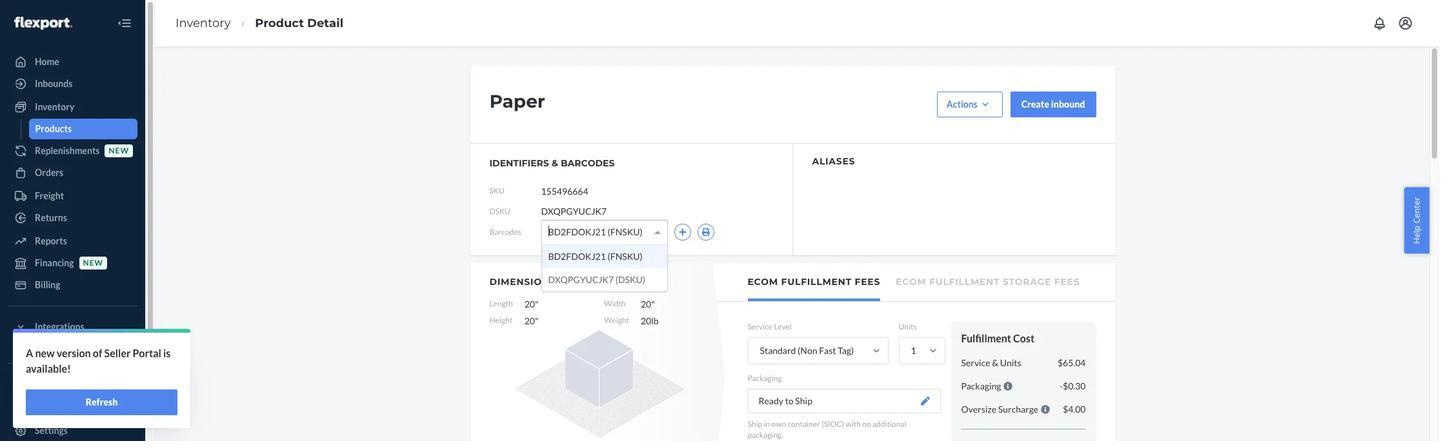 Task type: locate. For each thing, give the bounding box(es) containing it.
product detail
[[255, 16, 343, 30]]

& down fulfillment cost
[[992, 357, 998, 368]]

units up info circle icon
[[1000, 357, 1021, 368]]

1 vertical spatial fast
[[35, 379, 52, 390]]

0 vertical spatial fast
[[819, 345, 836, 356]]

fast left tag)
[[819, 345, 836, 356]]

fees inside tab
[[1054, 276, 1080, 288]]

1 vertical spatial bd2fdokj21 (fnsku) option
[[542, 245, 667, 268]]

service
[[748, 322, 773, 332], [961, 357, 990, 368]]

1 vertical spatial bd2fdokj21
[[548, 251, 606, 262]]

aliases
[[812, 156, 855, 167]]

1 vertical spatial 20 "
[[525, 316, 539, 327]]

bd2fdokj21 (fnsku)
[[548, 227, 643, 238], [548, 251, 643, 262]]

product detail link
[[255, 16, 343, 30]]

fast
[[819, 345, 836, 356], [35, 379, 52, 390]]

20 inside the 20 " height
[[641, 299, 651, 310]]

2 bd2fdokj21 from the top
[[548, 251, 606, 262]]

2 ecom from the left
[[896, 276, 926, 288]]

fulfillment for storage
[[929, 276, 1000, 288]]

list box
[[542, 245, 667, 291]]

0 vertical spatial bd2fdokj21 (fnsku)
[[548, 227, 643, 238]]

new down products link
[[109, 146, 129, 156]]

2 fees from the left
[[1054, 276, 1080, 288]]

open notifications image
[[1372, 15, 1388, 31]]

0 vertical spatial 20 "
[[525, 299, 539, 310]]

inventory
[[176, 16, 231, 30], [35, 101, 74, 112]]

flexport logo image
[[14, 17, 72, 30]]

orders link
[[8, 163, 137, 183]]

dxqpgyucjk7 down barcodes
[[541, 206, 607, 217]]

1 horizontal spatial service
[[961, 357, 990, 368]]

0 horizontal spatial ship
[[748, 420, 762, 429]]

2 20 " from the top
[[525, 316, 539, 327]]

fast inside dropdown button
[[35, 379, 52, 390]]

1 horizontal spatial inventory
[[176, 16, 231, 30]]

1 vertical spatial service
[[961, 357, 990, 368]]

1 horizontal spatial &
[[992, 357, 998, 368]]

" up lb
[[651, 299, 655, 310]]

orders
[[35, 167, 63, 178]]

0 vertical spatial dxqpgyucjk7
[[541, 206, 607, 217]]

20
[[525, 299, 535, 310], [641, 299, 651, 310], [525, 316, 535, 327], [641, 316, 651, 327]]

(fnsku)
[[608, 227, 643, 238], [608, 251, 643, 262]]

0 vertical spatial inventory
[[176, 16, 231, 30]]

product
[[255, 16, 304, 30]]

0 vertical spatial bd2fdokj21 (fnsku) option
[[548, 221, 643, 243]]

20 " down dimensions
[[525, 299, 539, 310]]

version
[[57, 347, 91, 359]]

bd2fdokj21 for the topmost bd2fdokj21 (fnsku) option
[[548, 227, 606, 238]]

fulfillment up level
[[781, 276, 852, 288]]

20 down dimensions
[[525, 299, 535, 310]]

& left barcodes
[[552, 157, 558, 169]]

1 horizontal spatial fees
[[1054, 276, 1080, 288]]

service down fulfillment cost
[[961, 357, 990, 368]]

surcharge
[[998, 404, 1039, 415]]

tags
[[54, 379, 71, 390]]

1 ecom from the left
[[748, 276, 778, 288]]

1 vertical spatial bd2fdokj21 (fnsku)
[[548, 251, 643, 262]]

1 horizontal spatial ship
[[795, 396, 812, 407]]

tab list
[[717, 263, 1116, 302]]

settings
[[35, 425, 68, 436]]

0 vertical spatial inventory link
[[176, 16, 231, 30]]

ecom fulfillment storage fees tab
[[896, 263, 1080, 299]]

0 vertical spatial (fnsku)
[[608, 227, 643, 238]]

1 fees from the left
[[855, 276, 880, 288]]

dxqpgyucjk7 (dsku) option
[[542, 268, 667, 291]]

1 vertical spatial inventory
[[35, 101, 74, 112]]

2 (fnsku) from the top
[[608, 251, 643, 262]]

new down reports link
[[83, 258, 103, 268]]

integrations button
[[8, 317, 137, 338]]

inbound
[[1051, 99, 1085, 110]]

dxqpgyucjk7
[[541, 206, 607, 217], [548, 274, 614, 285]]

2 horizontal spatial new
[[109, 146, 129, 156]]

0 vertical spatial ship
[[795, 396, 812, 407]]

sku
[[490, 186, 505, 196]]

portal
[[133, 347, 161, 359]]

20 up 20 lb
[[641, 299, 651, 310]]

0 vertical spatial new
[[109, 146, 129, 156]]

new
[[109, 146, 129, 156], [83, 258, 103, 268], [35, 347, 55, 359]]

fulfillment left "storage" on the bottom of the page
[[929, 276, 1000, 288]]

20 " right height
[[525, 316, 539, 327]]

1 vertical spatial dxqpgyucjk7
[[548, 274, 614, 285]]

fulfillment inside ecom fulfillment fees 'tab'
[[781, 276, 852, 288]]

1 vertical spatial &
[[992, 357, 998, 368]]

height
[[490, 316, 513, 325]]

1 vertical spatial (fnsku)
[[608, 251, 643, 262]]

add
[[35, 346, 49, 355]]

integrations
[[35, 321, 84, 332]]

fees inside 'tab'
[[855, 276, 880, 288]]

print image
[[701, 228, 710, 236]]

0 horizontal spatial ecom
[[748, 276, 778, 288]]

ecom fulfillment fees tab
[[748, 263, 880, 301]]

"
[[535, 299, 539, 310], [651, 299, 655, 310], [535, 316, 539, 327]]

home link
[[8, 52, 137, 72]]

ship
[[795, 396, 812, 407], [748, 420, 762, 429]]

create
[[1021, 99, 1049, 110]]

20 "
[[525, 299, 539, 310], [525, 316, 539, 327]]

1 vertical spatial ship
[[748, 420, 762, 429]]

ship right to
[[795, 396, 812, 407]]

packaging
[[748, 374, 782, 383], [961, 381, 1001, 392]]

None text field
[[541, 179, 637, 203]]

ecom inside ecom fulfillment fees 'tab'
[[748, 276, 778, 288]]

ecom for ecom fulfillment fees
[[748, 276, 778, 288]]

service & units
[[961, 357, 1021, 368]]

(non
[[798, 345, 817, 356]]

ecom
[[748, 276, 778, 288], [896, 276, 926, 288]]

inbounds link
[[8, 74, 137, 94]]

dsku
[[490, 207, 510, 216]]

ship inside ship in own container (sioc) with no additional packaging.
[[748, 420, 762, 429]]

packaging up oversize
[[961, 381, 1001, 392]]

$0.30
[[1063, 381, 1086, 392]]

new for financing
[[83, 258, 103, 268]]

0 horizontal spatial &
[[552, 157, 558, 169]]

0 horizontal spatial service
[[748, 322, 773, 332]]

close navigation image
[[117, 15, 132, 31]]

0 vertical spatial service
[[748, 322, 773, 332]]

1 (fnsku) from the top
[[608, 227, 643, 238]]

ecom inside ecom fulfillment storage fees tab
[[896, 276, 926, 288]]

1 horizontal spatial ecom
[[896, 276, 926, 288]]

fulfillment inside ecom fulfillment storage fees tab
[[929, 276, 1000, 288]]

1 horizontal spatial new
[[83, 258, 103, 268]]

service left level
[[748, 322, 773, 332]]

0 horizontal spatial fast
[[35, 379, 52, 390]]

inventory inside inventory 'link'
[[35, 101, 74, 112]]

ship left in
[[748, 420, 762, 429]]

replenishments
[[35, 145, 100, 156]]

0 horizontal spatial new
[[35, 347, 55, 359]]

service for service level
[[748, 322, 773, 332]]

bd2fdokj21 (fnsku) option
[[548, 221, 643, 243], [542, 245, 667, 268]]

freight
[[35, 190, 64, 201]]

new right a
[[35, 347, 55, 359]]

financing
[[35, 258, 74, 268]]

fast tags button
[[8, 374, 137, 395]]

a
[[26, 347, 33, 359]]

bd2fdokj21 for bottommost bd2fdokj21 (fnsku) option
[[548, 251, 606, 262]]

breadcrumbs navigation
[[165, 4, 354, 42]]

detail
[[307, 16, 343, 30]]

1 vertical spatial units
[[1000, 357, 1021, 368]]

fulfillment for fees
[[781, 276, 852, 288]]

plus image
[[679, 228, 686, 236]]

&
[[552, 157, 558, 169], [992, 357, 998, 368]]

reports link
[[8, 231, 137, 252]]

info circle image
[[1041, 405, 1050, 414]]

1 vertical spatial new
[[83, 258, 103, 268]]

0 vertical spatial &
[[552, 157, 558, 169]]

2 vertical spatial new
[[35, 347, 55, 359]]

ship inside the ready to ship 'button'
[[795, 396, 812, 407]]

fast down available!
[[35, 379, 52, 390]]

0 horizontal spatial fees
[[855, 276, 880, 288]]

dxqpgyucjk7 for dxqpgyucjk7
[[541, 206, 607, 217]]

home
[[35, 56, 59, 67]]

inbounds
[[35, 78, 72, 89]]

billing link
[[8, 275, 137, 296]]

inventory link
[[176, 16, 231, 30], [8, 97, 137, 117]]

0 vertical spatial units
[[899, 322, 917, 332]]

1 vertical spatial inventory link
[[8, 97, 137, 117]]

(sioc)
[[822, 420, 844, 429]]

own
[[772, 420, 786, 429]]

dxqpgyucjk7 inside option
[[548, 274, 614, 285]]

open account menu image
[[1398, 15, 1413, 31]]

0 vertical spatial bd2fdokj21
[[548, 227, 606, 238]]

$4.00
[[1063, 404, 1086, 415]]

1 horizontal spatial units
[[1000, 357, 1021, 368]]

1 horizontal spatial packaging
[[961, 381, 1001, 392]]

0 horizontal spatial inventory
[[35, 101, 74, 112]]

None field
[[548, 220, 551, 244]]

20 lb
[[641, 316, 659, 327]]

reports
[[35, 236, 67, 247]]

packaging up "ready"
[[748, 374, 782, 383]]

dxqpgyucjk7 up the 20 " height
[[548, 274, 614, 285]]

tag)
[[838, 345, 854, 356]]

fast tags
[[35, 379, 71, 390]]

add integration link
[[8, 343, 137, 358]]

units up 1
[[899, 322, 917, 332]]

returns
[[35, 212, 67, 223]]

1 bd2fdokj21 from the top
[[548, 227, 606, 238]]

1 bd2fdokj21 (fnsku) from the top
[[548, 227, 643, 238]]

returns link
[[8, 208, 137, 228]]

1 horizontal spatial inventory link
[[176, 16, 231, 30]]



Task type: describe. For each thing, give the bounding box(es) containing it.
" inside the 20 " height
[[651, 299, 655, 310]]

available!
[[26, 363, 71, 375]]

identifiers & barcodes
[[490, 157, 615, 169]]

service level
[[748, 322, 792, 332]]

weight
[[604, 316, 629, 325]]

ready to ship button
[[748, 389, 941, 414]]

ship in own container (sioc) with no additional packaging.
[[748, 420, 906, 440]]

a new version of seller portal is available!
[[26, 347, 171, 375]]

barcodes
[[490, 227, 521, 237]]

pencil alt image
[[561, 278, 566, 283]]

1
[[911, 345, 916, 356]]

& for service
[[992, 357, 998, 368]]

refresh button
[[26, 390, 177, 416]]

add integration
[[35, 346, 90, 355]]

dxqpgyucjk7 for dxqpgyucjk7 (dsku)
[[548, 274, 614, 285]]

-
[[1060, 381, 1063, 392]]

is
[[163, 347, 171, 359]]

settings link
[[8, 421, 137, 441]]

service for service & units
[[961, 357, 990, 368]]

level
[[774, 322, 792, 332]]

" down dimensions
[[535, 299, 539, 310]]

integration
[[51, 346, 90, 355]]

info circle image
[[1004, 382, 1013, 391]]

create inbound button
[[1011, 92, 1096, 117]]

barcodes
[[561, 157, 615, 169]]

freight link
[[8, 186, 137, 207]]

create inbound
[[1021, 99, 1085, 110]]

paper
[[490, 90, 545, 112]]

cost
[[1013, 332, 1035, 345]]

list box containing bd2fdokj21 (fnsku)
[[542, 245, 667, 291]]

" right height
[[535, 316, 539, 327]]

additional
[[873, 420, 906, 429]]

1 horizontal spatial fast
[[819, 345, 836, 356]]

(dsku)
[[616, 274, 645, 285]]

of
[[93, 347, 102, 359]]

new inside a new version of seller portal is available!
[[35, 347, 55, 359]]

$65.04
[[1058, 357, 1086, 368]]

pen image
[[921, 397, 930, 406]]

in
[[764, 420, 770, 429]]

length
[[490, 299, 513, 308]]

help center
[[1411, 197, 1423, 244]]

packaging.
[[748, 431, 783, 440]]

0 horizontal spatial packaging
[[748, 374, 782, 383]]

storage
[[1003, 276, 1051, 288]]

20 right height
[[525, 316, 535, 327]]

dxqpgyucjk7 (dsku)
[[548, 274, 645, 285]]

fulfillment up service & units
[[961, 332, 1011, 345]]

actions button
[[937, 92, 1003, 117]]

dimensions
[[490, 276, 556, 288]]

products link
[[29, 119, 137, 139]]

standard (non fast tag)
[[760, 345, 854, 356]]

width
[[604, 299, 626, 308]]

tab list containing ecom fulfillment fees
[[717, 263, 1116, 302]]

to
[[785, 396, 794, 407]]

ready
[[759, 396, 783, 407]]

refresh
[[86, 397, 118, 408]]

20 " height
[[490, 299, 655, 325]]

with
[[846, 420, 861, 429]]

-$0.30
[[1060, 381, 1086, 392]]

no
[[862, 420, 871, 429]]

inventory inside breadcrumbs 'navigation'
[[176, 16, 231, 30]]

oversize surcharge
[[961, 404, 1039, 415]]

center
[[1411, 197, 1423, 224]]

0 horizontal spatial units
[[899, 322, 917, 332]]

oversize
[[961, 404, 997, 415]]

ready to ship
[[759, 396, 812, 407]]

ecom for ecom fulfillment storage fees
[[896, 276, 926, 288]]

1 20 " from the top
[[525, 299, 539, 310]]

0 horizontal spatial inventory link
[[8, 97, 137, 117]]

ecom fulfillment storage fees
[[896, 276, 1080, 288]]

billing
[[35, 279, 60, 290]]

2 bd2fdokj21 (fnsku) from the top
[[548, 251, 643, 262]]

lb
[[651, 316, 659, 327]]

ecom fulfillment fees
[[748, 276, 880, 288]]

20 right "weight"
[[641, 316, 651, 327]]

products
[[35, 123, 72, 134]]

help
[[1411, 226, 1423, 244]]

standard
[[760, 345, 796, 356]]

help center button
[[1405, 188, 1430, 254]]

new for replenishments
[[109, 146, 129, 156]]

fulfillment cost
[[961, 332, 1035, 345]]

identifiers
[[490, 157, 549, 169]]

seller
[[104, 347, 131, 359]]

& for identifiers
[[552, 157, 558, 169]]

inventory link inside breadcrumbs 'navigation'
[[176, 16, 231, 30]]

actions
[[947, 99, 978, 110]]



Task type: vqa. For each thing, say whether or not it's contained in the screenshot.
BOX. in the Likely to ship in a polybag or bubble mailer if possible. Heavier products will likely ship in a box.
no



